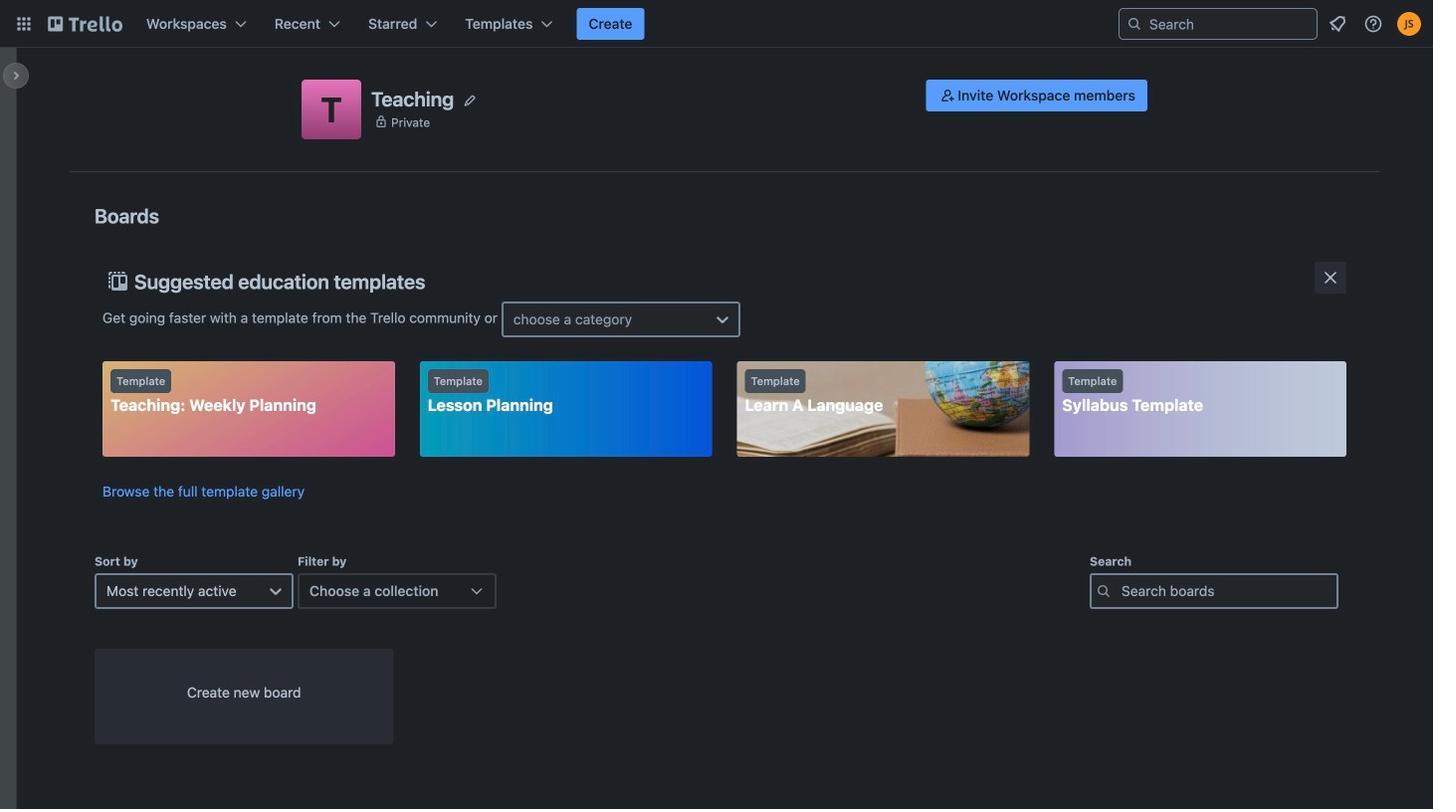 Task type: locate. For each thing, give the bounding box(es) containing it.
primary element
[[0, 0, 1433, 48]]

john smith (johnsmith38824343) image
[[1397, 12, 1421, 36]]

Search boards text field
[[1090, 573, 1339, 609]]

back to home image
[[48, 8, 122, 40]]



Task type: vqa. For each thing, say whether or not it's contained in the screenshot.
WORKSPACES inside dropdown button
no



Task type: describe. For each thing, give the bounding box(es) containing it.
search image
[[1127, 16, 1143, 32]]

open information menu image
[[1363, 14, 1383, 34]]

sm image
[[938, 86, 958, 105]]

0 notifications image
[[1326, 12, 1350, 36]]

Search field
[[1143, 10, 1317, 38]]



